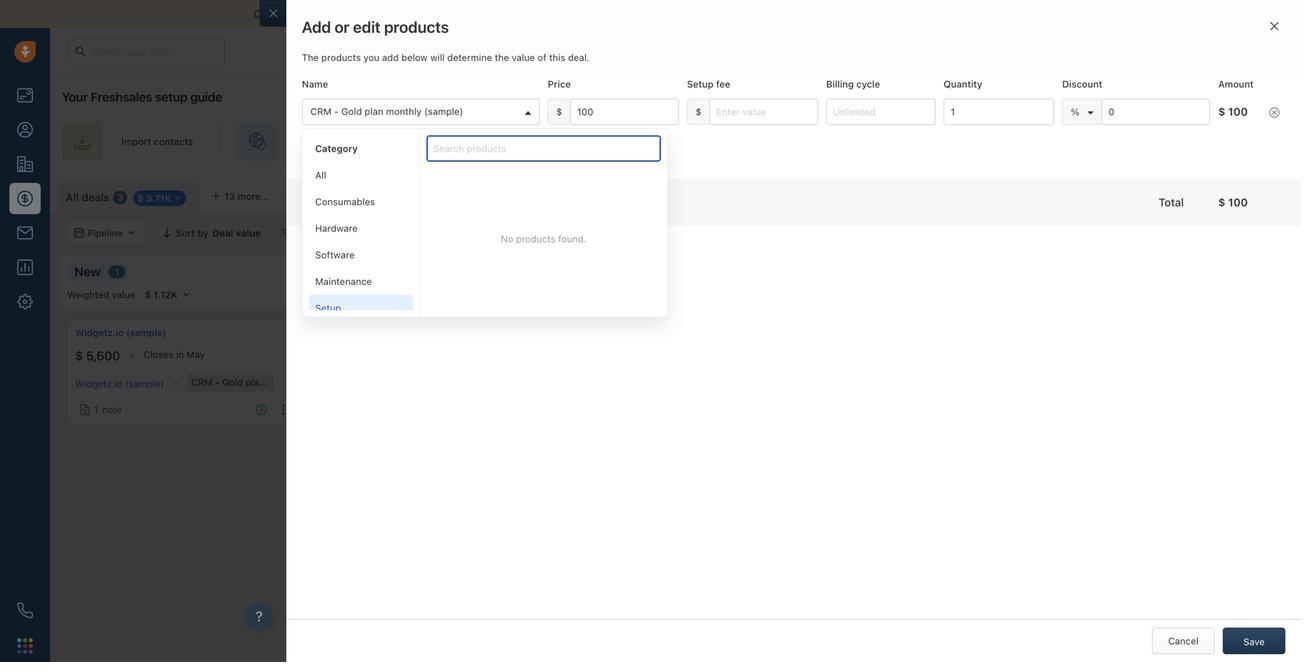 Task type: locate. For each thing, give the bounding box(es) containing it.
in left may
[[176, 349, 184, 360]]

unlimited
[[420, 308, 456, 317]]

of
[[617, 7, 627, 20], [538, 52, 547, 63]]

0 vertical spatial widgetz.io
[[75, 327, 124, 338]]

(sample)
[[430, 18, 492, 37], [424, 106, 463, 117], [596, 134, 637, 145], [667, 252, 707, 262], [503, 295, 543, 306], [126, 327, 166, 338], [374, 327, 414, 338], [305, 377, 344, 388], [125, 379, 164, 390]]

your right invite
[[526, 136, 546, 147]]

0 horizontal spatial setup
[[315, 303, 341, 314]]

route leads to your team
[[675, 136, 787, 147]]

2 vertical spatial deal
[[693, 337, 712, 348]]

1 horizontal spatial all
[[315, 170, 326, 181]]

Enter value number field
[[570, 99, 679, 125], [709, 99, 819, 125], [944, 99, 1055, 125], [1102, 99, 1211, 125]]

phone element
[[9, 595, 41, 627]]

all up the created: at top left
[[315, 170, 326, 181]]

enter value number field down 'quantity'
[[944, 99, 1055, 125]]

container_wx8msf4aqz5i3rn1 image inside '1 filter applied' button
[[281, 228, 292, 239]]

0 horizontal spatial of
[[538, 52, 547, 63]]

gold inside dropdown button
[[341, 106, 362, 117]]

techcave for quote
[[572, 252, 615, 262]]

add deal button
[[1225, 181, 1293, 207]]

1 horizontal spatial related
[[550, 120, 583, 131]]

13 more... button
[[203, 185, 278, 207]]

1 vertical spatial crm - gold plan monthly (sample)
[[387, 295, 543, 306]]

guide
[[190, 90, 222, 104]]

2 horizontal spatial plan
[[442, 295, 461, 306]]

100 down "amount"
[[1228, 105, 1248, 118]]

owners
[[436, 228, 469, 239]]

0 horizontal spatial add deal
[[672, 337, 712, 348]]

conversations.
[[660, 7, 736, 20]]

0 vertical spatial in
[[323, 136, 331, 147]]

bring in website leads link
[[237, 122, 424, 161]]

1 right container_wx8msf4aqz5i3rn1 icon
[[94, 405, 98, 416]]

0 horizontal spatial products
[[321, 52, 361, 63]]

1 widgetz.io (sample) from the top
[[75, 327, 166, 338]]

crm - gold plan monthly (sample) inside dropdown button
[[311, 106, 463, 117]]

deals inside "button"
[[1158, 189, 1183, 200]]

1 vertical spatial techcave
[[550, 134, 593, 145]]

related up techcave (sample) link
[[550, 120, 583, 131]]

100 down add or edit products
[[370, 50, 389, 62]]

0 vertical spatial widgetz.io (sample)
[[75, 327, 166, 338]]

2-
[[555, 7, 566, 20]]

products up "below"
[[384, 18, 449, 36]]

0 horizontal spatial deals
[[82, 191, 109, 204]]

1 horizontal spatial your
[[526, 136, 546, 147]]

100 right lost
[[1228, 196, 1248, 209]]

⌘
[[286, 191, 295, 202]]

1 horizontal spatial crm
[[311, 106, 332, 117]]

1 horizontal spatial setup fee
[[687, 79, 731, 90]]

$ inside techcave (sample) dialog
[[360, 50, 367, 62]]

phone image
[[17, 603, 33, 619]]

team
[[549, 136, 571, 147], [765, 136, 787, 147]]

crm down may
[[191, 377, 213, 388]]

$ 100 down "amount"
[[1219, 105, 1248, 118]]

1 horizontal spatial fee
[[716, 79, 731, 90]]

users
[[639, 252, 664, 262]]

2 team from the left
[[765, 136, 787, 147]]

0 horizontal spatial all
[[66, 191, 79, 204]]

your for connect
[[300, 7, 323, 20]]

1 horizontal spatial sales
[[798, 120, 822, 131]]

0 horizontal spatial sales
[[668, 88, 692, 99]]

techcave right for
[[572, 252, 615, 262]]

all
[[315, 170, 326, 181], [66, 191, 79, 204], [400, 228, 412, 239]]

techcave up add
[[360, 18, 426, 37]]

determine
[[447, 52, 492, 63]]

in right bring
[[323, 136, 331, 147]]

setup up acme on the left
[[315, 303, 341, 314]]

1 horizontal spatial deals
[[1158, 189, 1183, 200]]

add or edit products dialog
[[286, 0, 1301, 663]]

products left you at the left top of the page
[[321, 52, 361, 63]]

sales activities button up route
[[645, 80, 758, 107]]

hardware
[[315, 223, 358, 234]]

Search your CRM... text field
[[69, 38, 225, 65]]

1 horizontal spatial monthly
[[386, 106, 422, 117]]

1
[[298, 228, 303, 239], [115, 267, 119, 278], [417, 267, 422, 278], [94, 405, 98, 416]]

0 vertical spatial add deal
[[1246, 189, 1286, 200]]

0 horizontal spatial import
[[121, 136, 151, 147]]

% button
[[1071, 107, 1094, 117]]

your
[[62, 90, 88, 104]]

2 horizontal spatial all
[[400, 228, 412, 239]]

2 vertical spatial crm - gold plan monthly (sample)
[[191, 377, 344, 388]]

0 vertical spatial widgetz.io (sample) link
[[75, 326, 166, 340]]

setup down "maintenance"
[[353, 328, 375, 337]]

all deals 3
[[66, 191, 123, 204]]

enter value number field right % button
[[1102, 99, 1211, 125]]

-- up acme inc (sample)
[[397, 308, 405, 317]]

related inside the related account techcave (sample)
[[550, 120, 583, 131]]

(sample) right inc
[[374, 327, 414, 338]]

1 horizontal spatial container_wx8msf4aqz5i3rn1 image
[[659, 338, 668, 347]]

crm up related contact on the left
[[311, 106, 332, 117]]

your left or
[[300, 7, 323, 20]]

techcave down account
[[550, 134, 593, 145]]

techcave inside the related account techcave (sample)
[[550, 134, 593, 145]]

sales left the activities
[[668, 88, 692, 99]]

0 vertical spatial setup fee
[[687, 79, 731, 90]]

product
[[809, 88, 844, 99]]

100
[[370, 50, 389, 62], [1228, 105, 1248, 118], [1228, 196, 1248, 209]]

all deal owners
[[400, 228, 469, 239]]

(sample) down account
[[596, 134, 637, 145]]

enter value number field up techcave (sample) link
[[570, 99, 679, 125]]

website
[[334, 136, 369, 147]]

import left total
[[1126, 189, 1156, 200]]

$
[[360, 50, 367, 62], [1219, 105, 1226, 118], [556, 107, 562, 117], [696, 107, 702, 117], [1219, 196, 1226, 209], [75, 349, 83, 364]]

0 vertical spatial products
[[384, 18, 449, 36]]

techcave for related
[[550, 134, 593, 145]]

crm inside techcave (sample) dialog
[[387, 295, 409, 306]]

add deal
[[1246, 189, 1286, 200], [672, 337, 712, 348]]

inc
[[357, 327, 371, 338]]

container_wx8msf4aqz5i3rn1 image
[[281, 228, 292, 239], [659, 338, 668, 347]]

2 horizontal spatial your
[[742, 136, 762, 147]]

connect your mailbox link
[[254, 7, 369, 20]]

%
[[1071, 107, 1080, 117]]

0 vertical spatial fee
[[716, 79, 731, 90]]

plan inside crm - gold plan monthly (sample) dropdown button
[[365, 106, 383, 117]]

1 vertical spatial crm
[[387, 295, 409, 306]]

2 enter value number field from the left
[[709, 99, 819, 125]]

task button
[[509, 80, 561, 107]]

$ 100 down add or edit products
[[360, 50, 389, 62]]

2 vertical spatial plan
[[246, 377, 264, 388]]

2 vertical spatial techcave
[[572, 252, 615, 262]]

related up bring
[[302, 120, 335, 131]]

the
[[302, 52, 319, 63]]

0 vertical spatial all
[[315, 170, 326, 181]]

widgetz.io (sample) link up note
[[75, 379, 164, 390]]

2 horizontal spatial crm
[[387, 295, 409, 306]]

0 vertical spatial container_wx8msf4aqz5i3rn1 image
[[281, 228, 292, 239]]

techcave (sample) link
[[550, 134, 637, 145]]

2 widgetz.io from the top
[[75, 379, 123, 390]]

$ 100
[[360, 50, 389, 62], [1219, 105, 1248, 118], [1219, 196, 1248, 209]]

1 horizontal spatial leads
[[704, 136, 728, 147]]

of left this
[[538, 52, 547, 63]]

1 vertical spatial all
[[66, 191, 79, 204]]

all for deal
[[400, 228, 412, 239]]

0 horizontal spatial setup fee
[[353, 328, 389, 337]]

note
[[102, 405, 122, 416]]

0 horizontal spatial plan
[[246, 377, 264, 388]]

closes
[[144, 349, 173, 360]]

sales left owner
[[798, 120, 822, 131]]

cancel button
[[1152, 628, 1215, 655]]

setup
[[687, 79, 714, 90], [315, 303, 341, 314], [353, 328, 375, 337]]

quantity
[[944, 79, 982, 90]]

widgetz.io (sample) up the 5,600
[[75, 327, 166, 338]]

widgetz.io (sample) up note
[[75, 379, 164, 390]]

1 vertical spatial --
[[353, 344, 363, 357]]

setup up route
[[687, 79, 714, 90]]

deals for import
[[1158, 189, 1183, 200]]

connect
[[254, 7, 297, 20]]

1 inside button
[[298, 228, 303, 239]]

$ left add
[[360, 50, 367, 62]]

crm - gold plan monthly (sample) down call
[[311, 106, 463, 117]]

4 enter value number field from the left
[[1102, 99, 1211, 125]]

$ 100 up the search "field"
[[1219, 196, 1248, 209]]

deal inside button
[[414, 228, 433, 239]]

below
[[402, 52, 428, 63]]

widgetz.io (sample) link
[[75, 326, 166, 340], [75, 379, 164, 390]]

1 vertical spatial to
[[730, 136, 739, 147]]

deliverability
[[426, 7, 492, 20]]

2 related from the left
[[550, 120, 583, 131]]

to right mailbox
[[369, 7, 379, 20]]

1 horizontal spatial deal
[[693, 337, 712, 348]]

1 team from the left
[[549, 136, 571, 147]]

0 horizontal spatial in
[[176, 349, 184, 360]]

your
[[300, 7, 323, 20], [526, 136, 546, 147], [742, 136, 762, 147]]

0 horizontal spatial leads
[[371, 136, 396, 147]]

add or edit products
[[302, 18, 449, 36]]

setup fee up 'route leads to your team' link
[[687, 79, 731, 90]]

1 leads from the left
[[371, 136, 396, 147]]

1 vertical spatial gold
[[418, 295, 439, 306]]

of inside add or edit products dialog
[[538, 52, 547, 63]]

sales for sales owner
[[798, 120, 822, 131]]

software
[[315, 250, 355, 261]]

plan
[[365, 106, 383, 117], [442, 295, 461, 306], [246, 377, 264, 388]]

1 vertical spatial widgetz.io (sample) link
[[75, 379, 164, 390]]

2 vertical spatial all
[[400, 228, 412, 239]]

1 vertical spatial plan
[[442, 295, 461, 306]]

1 filter applied button
[[271, 220, 373, 246]]

of right sync
[[617, 7, 627, 20]]

1 vertical spatial of
[[538, 52, 547, 63]]

import left 'contacts'
[[121, 136, 151, 147]]

widgetz.io (sample)
[[75, 327, 166, 338], [75, 379, 164, 390]]

3 enter value number field from the left
[[944, 99, 1055, 125]]

fee right inc
[[377, 328, 389, 337]]

all inside button
[[400, 228, 412, 239]]

techcave (sample) dialog
[[260, 0, 1301, 663]]

contact
[[338, 120, 372, 131]]

products
[[353, 249, 411, 265]]

0 horizontal spatial monthly
[[267, 377, 303, 388]]

(sample) down the products you add below will determine the value of this deal.
[[424, 106, 463, 117]]

import inside import deals "button"
[[1126, 189, 1156, 200]]

1 left filter
[[298, 228, 303, 239]]

import for import deals
[[1126, 189, 1156, 200]]

0 horizontal spatial --
[[353, 344, 363, 357]]

all deal owners button
[[373, 220, 479, 246]]

0 vertical spatial 100
[[370, 50, 389, 62]]

0 horizontal spatial to
[[369, 7, 379, 20]]

0 vertical spatial sales
[[668, 88, 692, 99]]

fee inside techcave (sample) dialog
[[377, 328, 389, 337]]

your right route
[[742, 136, 762, 147]]

committed
[[407, 51, 456, 62]]

import for import contacts
[[121, 136, 151, 147]]

0 vertical spatial --
[[397, 308, 405, 317]]

name
[[302, 79, 328, 90]]

enter value number field up route leads to your team
[[709, 99, 819, 125]]

0 vertical spatial plan
[[365, 106, 383, 117]]

crm - gold plan monthly (sample) down may
[[191, 377, 344, 388]]

may
[[187, 349, 205, 360]]

0 horizontal spatial related
[[302, 120, 335, 131]]

mailbox
[[326, 7, 366, 20]]

1 horizontal spatial to
[[730, 136, 739, 147]]

1 horizontal spatial plan
[[365, 106, 383, 117]]

freshworks switcher image
[[17, 639, 33, 654]]

in
[[323, 136, 331, 147], [176, 349, 184, 360]]

2 horizontal spatial setup
[[687, 79, 714, 90]]

leads right website
[[371, 136, 396, 147]]

related for related account techcave (sample)
[[550, 120, 583, 131]]

0 vertical spatial monthly
[[386, 106, 422, 117]]

0 vertical spatial crm - gold plan monthly (sample)
[[311, 106, 463, 117]]

crm - gold plan monthly (sample) inside techcave (sample) dialog
[[387, 295, 543, 306]]

maintenance
[[315, 276, 372, 287]]

widgetz.io up 1 note
[[75, 379, 123, 390]]

to right route
[[730, 136, 739, 147]]

1 horizontal spatial in
[[323, 136, 331, 147]]

-- down inc
[[353, 344, 363, 357]]

acme inc (sample) button
[[321, 319, 556, 423]]

team inside invite your team link
[[549, 136, 571, 147]]

--
[[397, 308, 405, 317], [353, 344, 363, 357]]

way
[[566, 7, 587, 20]]

0 horizontal spatial your
[[300, 7, 323, 20]]

the
[[495, 52, 509, 63]]

owner
[[824, 120, 851, 131]]

0 horizontal spatial gold
[[222, 377, 243, 388]]

deals
[[1158, 189, 1183, 200], [82, 191, 109, 204]]

3
[[117, 192, 123, 203]]

0 vertical spatial to
[[369, 7, 379, 20]]

fee up route leads to your team
[[716, 79, 731, 90]]

1 related from the left
[[302, 120, 335, 131]]

products
[[384, 18, 449, 36], [321, 52, 361, 63]]

your freshsales setup guide
[[62, 90, 222, 104]]

setup fee
[[687, 79, 731, 90], [353, 328, 389, 337]]

1 vertical spatial $ 100
[[1219, 105, 1248, 118]]

task
[[532, 88, 553, 99]]

(sample) inside dropdown button
[[424, 106, 463, 117]]

2 vertical spatial gold
[[222, 377, 243, 388]]

2 vertical spatial 100
[[1228, 196, 1248, 209]]

crm - gold plan monthly (sample)
[[311, 106, 463, 117], [387, 295, 543, 306], [191, 377, 344, 388]]

in for may
[[176, 349, 184, 360]]

enable
[[517, 7, 552, 20]]

fee
[[716, 79, 731, 90], [377, 328, 389, 337]]

1 horizontal spatial add deal
[[1246, 189, 1286, 200]]

1 horizontal spatial gold
[[341, 106, 362, 117]]

1 vertical spatial products
[[321, 52, 361, 63]]

fee inside add or edit products dialog
[[716, 79, 731, 90]]

monthly inside dropdown button
[[386, 106, 422, 117]]

all left 3
[[66, 191, 79, 204]]

2 horizontal spatial deal
[[1266, 189, 1286, 200]]

and
[[495, 7, 514, 20]]

2 vertical spatial monthly
[[267, 377, 303, 388]]

2 vertical spatial crm
[[191, 377, 213, 388]]

import deals button
[[1105, 181, 1190, 207]]

1 horizontal spatial team
[[765, 136, 787, 147]]

deals up won
[[1158, 189, 1183, 200]]

cancel
[[1168, 636, 1199, 647]]

0 vertical spatial techcave
[[360, 18, 426, 37]]

all up the products
[[400, 228, 412, 239]]

setup fee down "maintenance"
[[353, 328, 389, 337]]

qualification
[[328, 265, 403, 279]]

1 widgetz.io from the top
[[75, 327, 124, 338]]

leads right route
[[704, 136, 728, 147]]

1 vertical spatial setup fee
[[353, 328, 389, 337]]

crm up acme inc (sample)
[[387, 295, 409, 306]]

quote for techcave - 40 users (sample) link
[[527, 250, 707, 264]]

setup inside techcave (sample) dialog
[[353, 328, 375, 337]]

category
[[315, 143, 358, 154]]

2 vertical spatial setup
[[353, 328, 375, 337]]

sales
[[668, 88, 692, 99], [798, 120, 822, 131]]

1 horizontal spatial import
[[1126, 189, 1156, 200]]

widgetz.io up "$ 5,600"
[[75, 327, 124, 338]]

1 widgetz.io (sample) link from the top
[[75, 326, 166, 340]]

2 horizontal spatial gold
[[418, 295, 439, 306]]

1 vertical spatial fee
[[377, 328, 389, 337]]

1 horizontal spatial of
[[617, 7, 627, 20]]

deals left 3
[[82, 191, 109, 204]]

crm - gold plan monthly (sample) up unlimited billing cycles
[[387, 295, 543, 306]]

1 horizontal spatial products
[[384, 18, 449, 36]]

1 vertical spatial in
[[176, 349, 184, 360]]

1 vertical spatial import
[[1126, 189, 1156, 200]]

techcave
[[360, 18, 426, 37], [550, 134, 593, 145], [572, 252, 615, 262]]

widgetz.io (sample) link up the 5,600
[[75, 326, 166, 340]]

1 vertical spatial widgetz.io (sample)
[[75, 379, 164, 390]]



Task type: describe. For each thing, give the bounding box(es) containing it.
2 widgetz.io (sample) link from the top
[[75, 379, 164, 390]]

$ down price on the left of page
[[556, 107, 562, 117]]

sales for sales activities
[[668, 88, 692, 99]]

you
[[364, 52, 380, 63]]

cycles
[[484, 308, 507, 317]]

add deal inside "button"
[[1246, 189, 1286, 200]]

value
[[512, 52, 535, 63]]

amount
[[1219, 79, 1254, 90]]

call
[[389, 88, 406, 99]]

sales activities
[[668, 88, 734, 99]]

acme
[[329, 327, 355, 338]]

add
[[382, 52, 399, 63]]

created:
[[310, 181, 349, 192]]

crm inside dropdown button
[[311, 106, 332, 117]]

0 vertical spatial setup
[[687, 79, 714, 90]]

price
[[548, 79, 571, 90]]

save
[[1244, 637, 1265, 648]]

$ 100 inside techcave (sample) dialog
[[360, 50, 389, 62]]

(sample) right users
[[667, 252, 707, 262]]

setup
[[155, 90, 187, 104]]

related for related contact
[[302, 120, 335, 131]]

edit
[[353, 18, 381, 36]]

related contact
[[302, 120, 372, 131]]

$ 5,600
[[75, 349, 120, 364]]

gold inside techcave (sample) dialog
[[418, 295, 439, 306]]

o
[[297, 191, 305, 202]]

freshsales
[[91, 90, 152, 104]]

add product button
[[766, 80, 852, 107]]

2 widgetz.io (sample) from the top
[[75, 379, 164, 390]]

total
[[1159, 196, 1184, 209]]

2 vertical spatial $ 100
[[1219, 196, 1248, 209]]

0 horizontal spatial crm
[[191, 377, 213, 388]]

crm - gold plan monthly (sample) link
[[387, 295, 543, 306]]

sales activities button up 'route leads to your team' link
[[645, 80, 766, 107]]

billing
[[826, 79, 854, 90]]

expected
[[1046, 120, 1087, 131]]

bring
[[297, 136, 320, 147]]

all inside add or edit products dialog
[[315, 170, 326, 181]]

billing
[[459, 308, 481, 317]]

won
[[1178, 205, 1198, 216]]

the products you add below will determine the value of this deal.
[[302, 52, 590, 63]]

(sample) inside button
[[374, 327, 414, 338]]

1 enter value number field from the left
[[570, 99, 679, 125]]

won lost
[[1178, 205, 1220, 216]]

import contacts link
[[62, 122, 221, 161]]

sync
[[590, 7, 614, 20]]

setup fee inside techcave (sample) dialog
[[353, 328, 389, 337]]

1 note
[[94, 405, 122, 416]]

$ left the 5,600
[[75, 349, 83, 364]]

invite your team link
[[439, 122, 600, 161]]

container_wx8msf4aqz5i3rn1 image
[[79, 405, 90, 416]]

add product
[[789, 88, 844, 99]]

$ down "amount"
[[1219, 105, 1226, 118]]

related account techcave (sample)
[[550, 120, 637, 145]]

5,600
[[86, 349, 120, 364]]

applied
[[329, 228, 363, 239]]

$ down sales activities
[[696, 107, 702, 117]]

(sample) down acme on the left
[[305, 377, 344, 388]]

email
[[325, 88, 349, 99]]

(sample) up closes
[[126, 327, 166, 338]]

closes in may
[[144, 349, 205, 360]]

expected close date
[[1046, 120, 1135, 131]]

13
[[225, 191, 235, 202]]

or
[[335, 18, 350, 36]]

acme inc (sample) link
[[329, 326, 414, 340]]

1 filter applied
[[298, 228, 363, 239]]

import contacts
[[121, 136, 193, 147]]

all deals link
[[66, 190, 109, 206]]

for
[[557, 252, 570, 262]]

import deals
[[1126, 189, 1183, 200]]

(sample) up determine
[[430, 18, 492, 37]]

activities
[[695, 88, 734, 99]]

note
[[471, 88, 493, 99]]

(sample) up the cycles
[[503, 295, 543, 306]]

(sample) down closes
[[125, 379, 164, 390]]

unlimited billing cycles
[[420, 308, 507, 317]]

invite
[[499, 136, 524, 147]]

deals for all
[[82, 191, 109, 204]]

1 horizontal spatial --
[[397, 308, 405, 317]]

⌘ o
[[286, 191, 305, 202]]

- inside dropdown button
[[334, 106, 339, 117]]

consumables
[[315, 196, 375, 207]]

techcave (sample)
[[360, 18, 492, 37]]

$ right won
[[1219, 196, 1226, 209]]

save button
[[1223, 628, 1286, 655]]

Search products text field
[[426, 135, 661, 162]]

deal.
[[568, 52, 590, 63]]

note button
[[448, 80, 501, 107]]

invite your team
[[499, 136, 571, 147]]

all for deals
[[66, 191, 79, 204]]

new
[[74, 265, 101, 279]]

deal inside "button"
[[1266, 189, 1286, 200]]

1 vertical spatial container_wx8msf4aqz5i3rn1 image
[[659, 338, 668, 347]]

in for website
[[323, 136, 331, 147]]

(sample) inside the related account techcave (sample)
[[596, 134, 637, 145]]

call button
[[365, 80, 413, 107]]

sales owner
[[798, 120, 851, 131]]

1 vertical spatial setup
[[315, 303, 341, 314]]

date
[[1116, 120, 1135, 131]]

more...
[[238, 191, 270, 202]]

2 leads from the left
[[704, 136, 728, 147]]

1 down the all deal owners button
[[417, 267, 422, 278]]

team inside 'route leads to your team' link
[[765, 136, 787, 147]]

account
[[586, 120, 621, 131]]

Unlimited number field
[[826, 99, 936, 125]]

1 vertical spatial add deal
[[672, 337, 712, 348]]

quote
[[527, 252, 555, 262]]

add inside add product button
[[789, 88, 807, 99]]

1 vertical spatial 100
[[1228, 105, 1248, 118]]

0 vertical spatial of
[[617, 7, 627, 20]]

100 inside techcave (sample) dialog
[[370, 50, 389, 62]]

connect your mailbox to improve deliverability and enable 2-way sync of email conversations.
[[254, 7, 736, 20]]

Search field
[[1217, 220, 1295, 246]]

lost
[[1201, 205, 1220, 216]]

plan inside techcave (sample) dialog
[[442, 295, 461, 306]]

1 right new
[[115, 267, 119, 278]]

your for invite
[[526, 136, 546, 147]]

add inside add deal "button"
[[1246, 189, 1264, 200]]

route leads to your team link
[[615, 122, 816, 161]]

monthly inside techcave (sample) dialog
[[464, 295, 500, 306]]

40
[[625, 252, 637, 262]]

crm - gold plan monthly (sample) button
[[302, 99, 540, 125]]

setup fee inside add or edit products dialog
[[687, 79, 731, 90]]



Task type: vqa. For each thing, say whether or not it's contained in the screenshot.
the no
no



